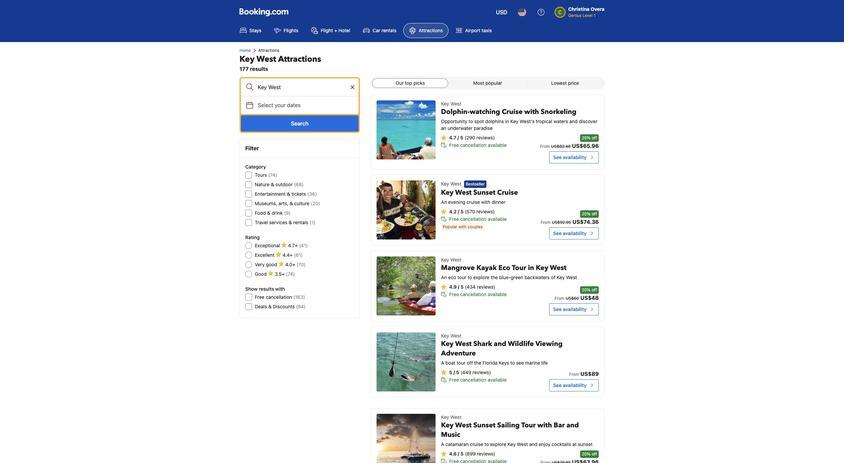 Task type: vqa. For each thing, say whether or not it's contained in the screenshot.
watching
yes



Task type: describe. For each thing, give the bounding box(es) containing it.
discover
[[579, 119, 598, 124]]

cancellation for dolphin-
[[461, 142, 487, 148]]

reviews) for shark
[[473, 370, 491, 376]]

free cancellation (163)
[[255, 294, 305, 300]]

free for key west shark and wildlife viewing adventure
[[450, 377, 459, 383]]

booking.com image
[[240, 8, 289, 16]]

price
[[569, 80, 580, 86]]

tickets
[[292, 191, 306, 197]]

blue-
[[500, 275, 511, 280]]

level
[[583, 13, 593, 18]]

filter
[[246, 145, 259, 151]]

with inside the key west key west sunset sailing tour with bar and music a catamaran cruise to explore key west and enjoy cocktails at sunset
[[538, 421, 553, 430]]

overa
[[591, 6, 605, 12]]

key west sunset cruise an evening cruise with dinner
[[441, 188, 518, 205]]

shark
[[474, 340, 493, 349]]

select your dates
[[258, 102, 301, 108]]

us$82.46
[[552, 144, 571, 149]]

4.7+ (41)
[[288, 243, 308, 249]]

4 20% from the top
[[582, 452, 591, 457]]

genius
[[569, 13, 582, 18]]

(163)
[[294, 294, 305, 300]]

us$74.36
[[573, 219, 599, 225]]

key west shark and wildlife viewing adventure image
[[377, 333, 436, 392]]

hotel
[[339, 28, 350, 33]]

free up deals
[[255, 294, 265, 300]]

show
[[246, 286, 258, 292]]

boat
[[446, 360, 456, 366]]

4.7
[[450, 135, 457, 141]]

20% for mangrove kayak eco tour in key west
[[582, 288, 591, 293]]

in inside key west mangrove kayak eco tour in key west an eco tour to explore the blue-green backwaters of key west
[[528, 264, 535, 273]]

spot
[[475, 119, 485, 124]]

our top picks
[[396, 80, 425, 86]]

/ for key west shark and wildlife viewing adventure
[[454, 370, 455, 376]]

& right arts, at the left top
[[290, 201, 293, 206]]

see availability for mangrove kayak eco tour in key west
[[554, 307, 587, 312]]

dolphin-watching cruise with snorkeling image
[[377, 101, 436, 160]]

couples
[[468, 225, 483, 230]]

entertainment & tickets (36)
[[255, 191, 317, 197]]

0 vertical spatial attractions
[[419, 28, 443, 33]]

entertainment
[[255, 191, 286, 197]]

snorkeling
[[541, 107, 577, 116]]

museums, arts, & culture (20)
[[255, 201, 320, 206]]

see for dolphin-watching cruise with snorkeling
[[554, 155, 562, 160]]

dolphin-
[[441, 107, 470, 116]]

mangrove
[[441, 264, 475, 273]]

1
[[594, 13, 596, 18]]

tours
[[255, 172, 267, 178]]

20% off from us$82.46 us$65.96
[[541, 135, 599, 149]]

see for key west sunset cruise
[[554, 231, 562, 236]]

popular with couples
[[443, 225, 483, 230]]

& for drink
[[267, 210, 271, 216]]

see for key west shark and wildlife viewing adventure
[[554, 383, 562, 388]]

sunset
[[578, 442, 593, 448]]

from for dolphin-watching cruise with snorkeling
[[541, 144, 550, 149]]

3.5+
[[275, 271, 285, 277]]

catamaran
[[446, 442, 469, 448]]

reviews) for cruise
[[477, 135, 495, 141]]

car
[[373, 28, 381, 33]]

very good
[[255, 262, 277, 268]]

arts,
[[279, 201, 289, 206]]

christina overa genius level 1
[[569, 6, 605, 18]]

availability for dolphin-watching cruise with snorkeling
[[563, 155, 587, 160]]

4.0+
[[286, 262, 295, 268]]

key west sunset cruise image
[[377, 181, 436, 240]]

0 vertical spatial rentals
[[382, 28, 397, 33]]

watching
[[470, 107, 501, 116]]

see
[[517, 360, 524, 366]]

& down (9)
[[289, 220, 292, 225]]

cruise inside key west dolphin-watching cruise with snorkeling opportunity to spot dolphins in key west's tropical waters and discover an underwater paradise
[[502, 107, 523, 116]]

your
[[275, 102, 286, 108]]

services
[[269, 220, 288, 225]]

lowest
[[552, 80, 567, 86]]

available for west
[[488, 377, 507, 383]]

& for discounts
[[269, 304, 272, 310]]

4.6 / 5 (899 reviews)
[[450, 451, 496, 457]]

us$65.96
[[573, 143, 599, 149]]

see for mangrove kayak eco tour in key west
[[554, 307, 562, 312]]

food
[[255, 210, 266, 216]]

flight + hotel
[[321, 28, 350, 33]]

see availability for key west sunset cruise
[[554, 231, 587, 236]]

reviews) for sunset
[[477, 451, 496, 457]]

evening
[[449, 199, 466, 205]]

(1)
[[310, 220, 316, 225]]

adventure
[[441, 349, 476, 358]]

christina
[[569, 6, 590, 12]]

flight + hotel link
[[306, 23, 356, 38]]

and inside key west dolphin-watching cruise with snorkeling opportunity to spot dolphins in key west's tropical waters and discover an underwater paradise
[[570, 119, 578, 124]]

(74) for 3.5+ (74)
[[286, 271, 295, 277]]

(899
[[465, 451, 476, 457]]

1 vertical spatial attractions
[[259, 48, 280, 53]]

key west mangrove kayak eco tour in key west an eco tour to explore the blue-green backwaters of key west
[[441, 257, 578, 280]]

availability for key west sunset cruise
[[563, 231, 587, 236]]

to inside the key west key west sunset sailing tour with bar and music a catamaran cruise to explore key west and enjoy cocktails at sunset
[[485, 442, 489, 448]]

an inside key west mangrove kayak eco tour in key west an eco tour to explore the blue-green backwaters of key west
[[441, 275, 447, 280]]

enjoy
[[539, 442, 551, 448]]

5 / 5 (449 reviews)
[[450, 370, 491, 376]]

and left enjoy
[[530, 442, 538, 448]]

(70)
[[297, 262, 306, 268]]

popular
[[486, 80, 503, 86]]

us$89
[[581, 371, 599, 377]]

availability for key west shark and wildlife viewing adventure
[[563, 383, 587, 388]]

tour inside key west mangrove kayak eco tour in key west an eco tour to explore the blue-green backwaters of key west
[[512, 264, 527, 273]]

20% for key west sunset cruise
[[582, 212, 591, 217]]

key west key west shark and wildlife viewing adventure a boat tour off the florida keys to see marine life
[[441, 333, 563, 366]]

airport taxis link
[[450, 23, 498, 38]]

key west key west sunset sailing tour with bar and music a catamaran cruise to explore key west and enjoy cocktails at sunset
[[441, 415, 593, 448]]

eco
[[499, 264, 511, 273]]

show results with
[[246, 286, 285, 292]]

cruise inside the key west key west sunset sailing tour with bar and music a catamaran cruise to explore key west and enjoy cocktails at sunset
[[470, 442, 484, 448]]

the inside key west key west shark and wildlife viewing adventure a boat tour off the florida keys to see marine life
[[475, 360, 482, 366]]

green
[[511, 275, 524, 280]]

top
[[405, 80, 413, 86]]

picks
[[414, 80, 425, 86]]

(449
[[461, 370, 472, 376]]

/ for mangrove kayak eco tour in key west
[[458, 284, 460, 290]]

usd
[[496, 9, 508, 15]]

available for kayak
[[488, 292, 507, 297]]

see availability for key west shark and wildlife viewing adventure
[[554, 383, 587, 388]]

(68)
[[294, 182, 304, 187]]

outdoor
[[276, 182, 293, 187]]

free cancellation available for watching
[[450, 142, 507, 148]]

& for tickets
[[287, 191, 290, 197]]

cancellation for mangrove
[[461, 292, 487, 297]]

from for mangrove kayak eco tour in key west
[[555, 296, 565, 301]]

with right popular
[[459, 225, 467, 230]]

& for outdoor
[[271, 182, 274, 187]]

tours (74)
[[255, 172, 277, 178]]

excellent
[[255, 252, 275, 258]]

in inside key west dolphin-watching cruise with snorkeling opportunity to spot dolphins in key west's tropical waters and discover an underwater paradise
[[506, 119, 510, 124]]

attractions inside key west attractions 177 results
[[278, 54, 321, 65]]

home
[[240, 48, 251, 53]]

dates
[[287, 102, 301, 108]]

west inside key west dolphin-watching cruise with snorkeling opportunity to spot dolphins in key west's tropical waters and discover an underwater paradise
[[451, 101, 462, 107]]

20% off from us$60 us$48
[[555, 288, 599, 301]]

the inside key west mangrove kayak eco tour in key west an eco tour to explore the blue-green backwaters of key west
[[491, 275, 498, 280]]

(84)
[[296, 304, 306, 310]]

4.6
[[450, 451, 457, 457]]

most popular
[[474, 80, 503, 86]]

airport
[[466, 28, 481, 33]]

to inside key west dolphin-watching cruise with snorkeling opportunity to spot dolphins in key west's tropical waters and discover an underwater paradise
[[469, 119, 473, 124]]

exceptional
[[255, 243, 280, 249]]

off inside key west key west shark and wildlife viewing adventure a boat tour off the florida keys to see marine life
[[467, 360, 473, 366]]



Task type: locate. For each thing, give the bounding box(es) containing it.
1 vertical spatial cruise
[[470, 442, 484, 448]]

off for dolphin-watching cruise with snorkeling
[[592, 135, 598, 141]]

(74) for tours (74)
[[269, 172, 277, 178]]

and right waters
[[570, 119, 578, 124]]

cruise up west's
[[502, 107, 523, 116]]

1 vertical spatial tour
[[457, 360, 466, 366]]

(36)
[[308, 191, 317, 197]]

the
[[491, 275, 498, 280], [475, 360, 482, 366]]

tour up the green
[[512, 264, 527, 273]]

(74) down 4.0+
[[286, 271, 295, 277]]

wildlife
[[508, 340, 534, 349]]

1 vertical spatial tour
[[522, 421, 536, 430]]

3 see from the top
[[554, 307, 562, 312]]

0 horizontal spatial the
[[475, 360, 482, 366]]

cancellation for sunset
[[461, 216, 487, 222]]

from inside 20% off from us$82.46 us$65.96
[[541, 144, 550, 149]]

4.4+
[[283, 252, 293, 258]]

1 horizontal spatial rentals
[[382, 28, 397, 33]]

cruise inside key west sunset cruise an evening cruise with dinner
[[498, 188, 518, 197]]

1 vertical spatial explore
[[491, 442, 507, 448]]

0 horizontal spatial in
[[506, 119, 510, 124]]

1 vertical spatial the
[[475, 360, 482, 366]]

4 free cancellation available from the top
[[450, 377, 507, 383]]

available for cruise
[[488, 216, 507, 222]]

2 available from the top
[[488, 216, 507, 222]]

(74) up nature & outdoor (68)
[[269, 172, 277, 178]]

see availability
[[554, 155, 587, 160], [554, 231, 587, 236], [554, 307, 587, 312], [554, 383, 587, 388]]

0 vertical spatial cruise
[[467, 199, 480, 205]]

1 vertical spatial sunset
[[474, 421, 496, 430]]

music
[[441, 431, 461, 440]]

5 left "(449"
[[457, 370, 460, 376]]

and inside key west key west shark and wildlife viewing adventure a boat tour off the florida keys to see marine life
[[494, 340, 507, 349]]

4 see from the top
[[554, 383, 562, 388]]

from inside from us$89
[[570, 372, 580, 377]]

to inside key west mangrove kayak eco tour in key west an eco tour to explore the blue-green backwaters of key west
[[468, 275, 473, 280]]

with left dinner
[[482, 199, 491, 205]]

1 20% from the top
[[582, 135, 591, 141]]

1 horizontal spatial explore
[[491, 442, 507, 448]]

explore down sailing
[[491, 442, 507, 448]]

reviews) right (434
[[477, 284, 496, 290]]

1 free cancellation available from the top
[[450, 142, 507, 148]]

sunset left sailing
[[474, 421, 496, 430]]

0 vertical spatial an
[[441, 199, 447, 205]]

(61)
[[294, 252, 303, 258]]

4 available from the top
[[488, 377, 507, 383]]

off inside "20% off from us$60 us$48"
[[592, 288, 598, 293]]

tour inside the key west key west sunset sailing tour with bar and music a catamaran cruise to explore key west and enjoy cocktails at sunset
[[522, 421, 536, 430]]

from left us$89
[[570, 372, 580, 377]]

discounts
[[273, 304, 295, 310]]

& right deals
[[269, 304, 272, 310]]

availability down us$74.36
[[563, 231, 587, 236]]

our
[[396, 80, 404, 86]]

rentals
[[382, 28, 397, 33], [294, 220, 308, 225]]

off up us$74.36
[[592, 212, 598, 217]]

(41)
[[299, 243, 308, 249]]

0 vertical spatial in
[[506, 119, 510, 124]]

kayak
[[477, 264, 497, 273]]

2 free cancellation available from the top
[[450, 216, 507, 222]]

/ right 4.9
[[458, 284, 460, 290]]

/ right 4.2
[[458, 209, 460, 215]]

see availability down "us$82.46"
[[554, 155, 587, 160]]

3 20% from the top
[[582, 288, 591, 293]]

availability down "us$60"
[[563, 307, 587, 312]]

sunset inside the key west key west sunset sailing tour with bar and music a catamaran cruise to explore key west and enjoy cocktails at sunset
[[474, 421, 496, 430]]

the up 5 / 5 (449 reviews)
[[475, 360, 482, 366]]

20% off
[[582, 452, 598, 457]]

20% down sunset at the right bottom of page
[[582, 452, 591, 457]]

dinner
[[492, 199, 506, 205]]

(74)
[[269, 172, 277, 178], [286, 271, 295, 277]]

0 vertical spatial tour
[[458, 275, 467, 280]]

off for mangrove kayak eco tour in key west
[[592, 288, 598, 293]]

viewing
[[536, 340, 563, 349]]

reviews) for an
[[477, 209, 495, 215]]

deals
[[255, 304, 267, 310]]

an inside key west sunset cruise an evening cruise with dinner
[[441, 199, 447, 205]]

sunset inside key west sunset cruise an evening cruise with dinner
[[474, 188, 496, 197]]

0 horizontal spatial (74)
[[269, 172, 277, 178]]

reviews)
[[477, 135, 495, 141], [477, 209, 495, 215], [477, 284, 496, 290], [473, 370, 491, 376], [477, 451, 496, 457]]

from left "us$60"
[[555, 296, 565, 301]]

see availability down 'us$92.95'
[[554, 231, 587, 236]]

0 vertical spatial sunset
[[474, 188, 496, 197]]

free cancellation available down 4.7 / 5 (290 reviews)
[[450, 142, 507, 148]]

from for key west sunset cruise
[[541, 220, 551, 225]]

2 sunset from the top
[[474, 421, 496, 430]]

from inside "20% off from us$60 us$48"
[[555, 296, 565, 301]]

tour right eco
[[458, 275, 467, 280]]

20% inside 20% off from us$92.95 us$74.36
[[582, 212, 591, 217]]

1 sunset from the top
[[474, 188, 496, 197]]

2 an from the top
[[441, 275, 447, 280]]

sunset
[[474, 188, 496, 197], [474, 421, 496, 430]]

4.9
[[450, 284, 457, 290]]

in up backwaters in the right bottom of the page
[[528, 264, 535, 273]]

20% off from us$92.95 us$74.36
[[541, 212, 599, 225]]

free down 4.9
[[450, 292, 459, 297]]

cocktails
[[552, 442, 572, 448]]

1 availability from the top
[[563, 155, 587, 160]]

food & drink (9)
[[255, 210, 291, 216]]

results inside key west attractions 177 results
[[250, 66, 268, 72]]

3 free cancellation available from the top
[[450, 292, 507, 297]]

of
[[552, 275, 556, 280]]

(570
[[465, 209, 476, 215]]

from inside 20% off from us$92.95 us$74.36
[[541, 220, 551, 225]]

free cancellation available down 5 / 5 (449 reviews)
[[450, 377, 507, 383]]

off up 5 / 5 (449 reviews)
[[467, 360, 473, 366]]

dolphins
[[486, 119, 504, 124]]

a inside the key west key west sunset sailing tour with bar and music a catamaran cruise to explore key west and enjoy cocktails at sunset
[[441, 442, 445, 448]]

attractions
[[419, 28, 443, 33], [259, 48, 280, 53], [278, 54, 321, 65]]

a left boat on the bottom right of page
[[441, 360, 445, 366]]

0 horizontal spatial rentals
[[294, 220, 308, 225]]

tropical
[[536, 119, 553, 124]]

4 availability from the top
[[563, 383, 587, 388]]

5 for key west shark and wildlife viewing adventure
[[457, 370, 460, 376]]

and right bar
[[567, 421, 579, 430]]

to up (434
[[468, 275, 473, 280]]

& left the drink
[[267, 210, 271, 216]]

with up west's
[[525, 107, 539, 116]]

an left evening
[[441, 199, 447, 205]]

cruise inside key west sunset cruise an evening cruise with dinner
[[467, 199, 480, 205]]

sunset down bestseller
[[474, 188, 496, 197]]

0 vertical spatial (74)
[[269, 172, 277, 178]]

off up us$65.96
[[592, 135, 598, 141]]

1 horizontal spatial in
[[528, 264, 535, 273]]

off for key west sunset cruise
[[592, 212, 598, 217]]

waters
[[554, 119, 569, 124]]

category
[[246, 164, 266, 170]]

results right 177
[[250, 66, 268, 72]]

0 horizontal spatial explore
[[474, 275, 490, 280]]

with left bar
[[538, 421, 553, 430]]

west
[[257, 54, 277, 65], [451, 101, 462, 107], [451, 181, 462, 187], [456, 188, 472, 197], [451, 257, 462, 263], [550, 264, 567, 273], [567, 275, 578, 280], [451, 333, 462, 339], [456, 340, 472, 349], [451, 415, 462, 420], [456, 421, 472, 430], [517, 442, 528, 448]]

available down dinner
[[488, 216, 507, 222]]

1 horizontal spatial the
[[491, 275, 498, 280]]

rentals left (1)
[[294, 220, 308, 225]]

keys
[[499, 360, 510, 366]]

paradise
[[474, 125, 493, 131]]

1 vertical spatial in
[[528, 264, 535, 273]]

cruise up 4.2 / 5 (570 reviews)
[[467, 199, 480, 205]]

3 availability from the top
[[563, 307, 587, 312]]

off inside 20% off from us$82.46 us$65.96
[[592, 135, 598, 141]]

airport taxis
[[466, 28, 492, 33]]

reviews) right the (570
[[477, 209, 495, 215]]

at
[[573, 442, 577, 448]]

tour
[[512, 264, 527, 273], [522, 421, 536, 430]]

car rentals
[[373, 28, 397, 33]]

availability
[[563, 155, 587, 160], [563, 231, 587, 236], [563, 307, 587, 312], [563, 383, 587, 388]]

west inside key west attractions 177 results
[[257, 54, 277, 65]]

5 left (434
[[461, 284, 464, 290]]

5 left the (570
[[461, 209, 464, 215]]

20% up us$48
[[582, 288, 591, 293]]

/ right 4.6
[[458, 451, 460, 457]]

west inside key west sunset cruise an evening cruise with dinner
[[456, 188, 472, 197]]

and right shark
[[494, 340, 507, 349]]

bar
[[554, 421, 565, 430]]

5 for key west sunset cruise
[[461, 209, 464, 215]]

20% up us$65.96
[[582, 135, 591, 141]]

lowest price
[[552, 80, 580, 86]]

available down blue- at the right bottom
[[488, 292, 507, 297]]

(20)
[[311, 201, 320, 206]]

off up us$48
[[592, 288, 598, 293]]

see availability down "us$60"
[[554, 307, 587, 312]]

to inside key west key west shark and wildlife viewing adventure a boat tour off the florida keys to see marine life
[[511, 360, 515, 366]]

key west
[[441, 181, 462, 187]]

4.4+ (61)
[[283, 252, 303, 258]]

/ for key west sunset cruise
[[458, 209, 460, 215]]

tour for mangrove
[[458, 275, 467, 280]]

1 a from the top
[[441, 360, 445, 366]]

the left blue- at the right bottom
[[491, 275, 498, 280]]

to left 'spot'
[[469, 119, 473, 124]]

with up free cancellation (163)
[[276, 286, 285, 292]]

tour right sailing
[[522, 421, 536, 430]]

sailing
[[498, 421, 520, 430]]

1 see availability from the top
[[554, 155, 587, 160]]

eco
[[449, 275, 457, 280]]

very
[[255, 262, 265, 268]]

5 for mangrove kayak eco tour in key west
[[461, 284, 464, 290]]

20% inside "20% off from us$60 us$48"
[[582, 288, 591, 293]]

reviews) down 'paradise'
[[477, 135, 495, 141]]

free down boat on the bottom right of page
[[450, 377, 459, 383]]

/ right 4.7 on the right top
[[458, 135, 459, 141]]

& up museums, arts, & culture (20)
[[287, 191, 290, 197]]

underwater
[[448, 125, 473, 131]]

mangrove kayak eco tour in key west image
[[377, 257, 436, 316]]

to up 4.6 / 5 (899 reviews)
[[485, 442, 489, 448]]

1 available from the top
[[488, 142, 507, 148]]

with inside key west sunset cruise an evening cruise with dinner
[[482, 199, 491, 205]]

0 vertical spatial cruise
[[502, 107, 523, 116]]

5 left (899
[[461, 451, 464, 457]]

off down sunset at the right bottom of page
[[592, 452, 598, 457]]

from
[[541, 144, 550, 149], [541, 220, 551, 225], [555, 296, 565, 301], [570, 372, 580, 377]]

explore inside the key west key west sunset sailing tour with bar and music a catamaran cruise to explore key west and enjoy cocktails at sunset
[[491, 442, 507, 448]]

a down music
[[441, 442, 445, 448]]

search
[[291, 121, 309, 127]]

3 available from the top
[[488, 292, 507, 297]]

your account menu christina overa genius level 1 element
[[555, 3, 608, 19]]

& up entertainment
[[271, 182, 274, 187]]

rentals right car
[[382, 28, 397, 33]]

/ for key west sunset sailing tour with bar and music
[[458, 451, 460, 457]]

attractions link
[[404, 23, 449, 38]]

4 see availability from the top
[[554, 383, 587, 388]]

see availability for dolphin-watching cruise with snorkeling
[[554, 155, 587, 160]]

2 a from the top
[[441, 442, 445, 448]]

Where are you going? search field
[[241, 78, 359, 96]]

20% for dolphin-watching cruise with snorkeling
[[582, 135, 591, 141]]

opportunity
[[441, 119, 468, 124]]

to left see
[[511, 360, 515, 366]]

/ for dolphin-watching cruise with snorkeling
[[458, 135, 459, 141]]

cancellation up deals & discounts (84)
[[266, 294, 292, 300]]

in right dolphins
[[506, 119, 510, 124]]

tour
[[458, 275, 467, 280], [457, 360, 466, 366]]

tour for key
[[457, 360, 466, 366]]

availability for mangrove kayak eco tour in key west
[[563, 307, 587, 312]]

1 horizontal spatial (74)
[[286, 271, 295, 277]]

free down 4.2
[[450, 216, 459, 222]]

explore inside key west mangrove kayak eco tour in key west an eco tour to explore the blue-green backwaters of key west
[[474, 275, 490, 280]]

0 vertical spatial results
[[250, 66, 268, 72]]

good
[[255, 271, 267, 277]]

with
[[525, 107, 539, 116], [482, 199, 491, 205], [459, 225, 467, 230], [276, 286, 285, 292], [538, 421, 553, 430]]

3.5+ (74)
[[275, 271, 295, 277]]

/ down boat on the bottom right of page
[[454, 370, 455, 376]]

flights
[[284, 28, 299, 33]]

an
[[441, 125, 447, 131]]

5 down boat on the bottom right of page
[[450, 370, 453, 376]]

free down 4.7 on the right top
[[450, 142, 459, 148]]

5 for key west sunset sailing tour with bar and music
[[461, 451, 464, 457]]

available down keys
[[488, 377, 507, 383]]

free cancellation available
[[450, 142, 507, 148], [450, 216, 507, 222], [450, 292, 507, 297], [450, 377, 507, 383]]

1 vertical spatial a
[[441, 442, 445, 448]]

free cancellation available up "couples" at the right of page
[[450, 216, 507, 222]]

search button
[[241, 115, 359, 132]]

with inside key west dolphin-watching cruise with snorkeling opportunity to spot dolphins in key west's tropical waters and discover an underwater paradise
[[525, 107, 539, 116]]

availability down us$65.96
[[563, 155, 587, 160]]

key west attractions 177 results
[[240, 54, 321, 72]]

(9)
[[284, 210, 291, 216]]

0 vertical spatial tour
[[512, 264, 527, 273]]

from left 'us$92.95'
[[541, 220, 551, 225]]

(290
[[465, 135, 476, 141]]

from left "us$82.46"
[[541, 144, 550, 149]]

0 vertical spatial the
[[491, 275, 498, 280]]

free for dolphin-watching cruise with snorkeling
[[450, 142, 459, 148]]

3 see availability from the top
[[554, 307, 587, 312]]

key inside key west sunset cruise an evening cruise with dinner
[[441, 188, 454, 197]]

20% up us$74.36
[[582, 212, 591, 217]]

cruise
[[502, 107, 523, 116], [498, 188, 518, 197]]

a inside key west key west shark and wildlife viewing adventure a boat tour off the florida keys to see marine life
[[441, 360, 445, 366]]

free for mangrove kayak eco tour in key west
[[450, 292, 459, 297]]

cancellation down 4.2 / 5 (570 reviews)
[[461, 216, 487, 222]]

5 left (290 at the top right of the page
[[461, 135, 464, 141]]

reviews) right (899
[[477, 451, 496, 457]]

key inside key west attractions 177 results
[[240, 54, 255, 65]]

museums,
[[255, 201, 278, 206]]

off
[[592, 135, 598, 141], [592, 212, 598, 217], [592, 288, 598, 293], [467, 360, 473, 366], [592, 452, 598, 457]]

4.0+ (70)
[[286, 262, 306, 268]]

1 an from the top
[[441, 199, 447, 205]]

see availability down from us$89
[[554, 383, 587, 388]]

nature & outdoor (68)
[[255, 182, 304, 187]]

2 see from the top
[[554, 231, 562, 236]]

backwaters
[[525, 275, 550, 280]]

1 see from the top
[[554, 155, 562, 160]]

free cancellation available for kayak
[[450, 292, 507, 297]]

1 vertical spatial results
[[259, 286, 274, 292]]

free for key west sunset cruise
[[450, 216, 459, 222]]

us$48
[[581, 295, 599, 301]]

and
[[570, 119, 578, 124], [494, 340, 507, 349], [567, 421, 579, 430], [530, 442, 538, 448]]

free cancellation available for cruise
[[450, 216, 507, 222]]

an left eco
[[441, 275, 447, 280]]

explore down kayak
[[474, 275, 490, 280]]

cancellation down 4.9 / 5 (434 reviews)
[[461, 292, 487, 297]]

free cancellation available down 4.9 / 5 (434 reviews)
[[450, 292, 507, 297]]

tour inside key west mangrove kayak eco tour in key west an eco tour to explore the blue-green backwaters of key west
[[458, 275, 467, 280]]

available down 'paradise'
[[488, 142, 507, 148]]

cancellation for key
[[461, 377, 487, 383]]

cruise up dinner
[[498, 188, 518, 197]]

5 for dolphin-watching cruise with snorkeling
[[461, 135, 464, 141]]

an
[[441, 199, 447, 205], [441, 275, 447, 280]]

2 availability from the top
[[563, 231, 587, 236]]

results right show
[[259, 286, 274, 292]]

flights link
[[269, 23, 304, 38]]

cruise up 4.6 / 5 (899 reviews)
[[470, 442, 484, 448]]

tour down adventure
[[457, 360, 466, 366]]

key west sunset sailing tour with bar and music image
[[377, 414, 436, 464]]

1 vertical spatial cruise
[[498, 188, 518, 197]]

1 vertical spatial an
[[441, 275, 447, 280]]

availability down from us$89
[[563, 383, 587, 388]]

2 vertical spatial attractions
[[278, 54, 321, 65]]

tour inside key west key west shark and wildlife viewing adventure a boat tour off the florida keys to see marine life
[[457, 360, 466, 366]]

off inside 20% off from us$92.95 us$74.36
[[592, 212, 598, 217]]

reviews) down florida in the right bottom of the page
[[473, 370, 491, 376]]

0 vertical spatial a
[[441, 360, 445, 366]]

4.7 / 5 (290 reviews)
[[450, 135, 495, 141]]

20% inside 20% off from us$82.46 us$65.96
[[582, 135, 591, 141]]

available for watching
[[488, 142, 507, 148]]

0 vertical spatial explore
[[474, 275, 490, 280]]

2 see availability from the top
[[554, 231, 587, 236]]

taxis
[[482, 28, 492, 33]]

cancellation down 4.7 / 5 (290 reviews)
[[461, 142, 487, 148]]

1 vertical spatial (74)
[[286, 271, 295, 277]]

reviews) for eco
[[477, 284, 496, 290]]

most
[[474, 80, 485, 86]]

1 vertical spatial rentals
[[294, 220, 308, 225]]

cancellation down 5 / 5 (449 reviews)
[[461, 377, 487, 383]]

2 20% from the top
[[582, 212, 591, 217]]

free cancellation available for west
[[450, 377, 507, 383]]



